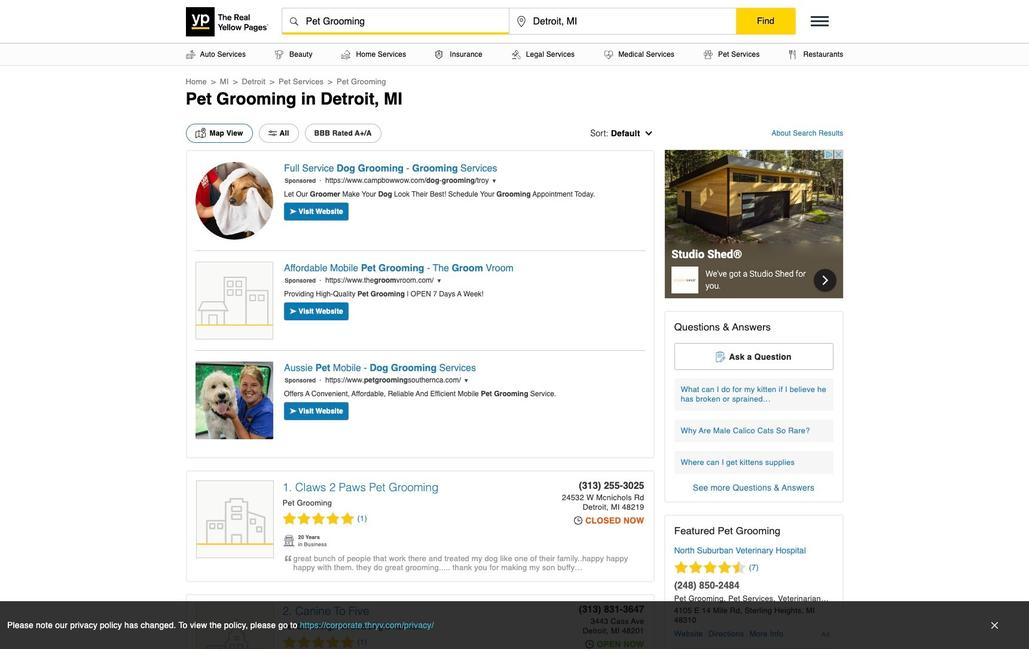 Task type: locate. For each thing, give the bounding box(es) containing it.
browse restaurants image
[[789, 50, 797, 59]]

Find a business text field
[[282, 8, 509, 35]]

browse home services image
[[342, 50, 351, 59]]

advertisement element
[[664, 150, 844, 299]]

browse legal services image
[[512, 50, 521, 59]]

browse beauty image
[[275, 50, 283, 59]]

ask a question image
[[716, 351, 726, 362]]

Where? text field
[[509, 8, 736, 35]]

canine to five - pet grooming image
[[196, 605, 273, 650]]

browse medical services image
[[604, 50, 613, 59]]



Task type: describe. For each thing, give the bounding box(es) containing it.
browse pet services image
[[704, 50, 713, 59]]

browse insurance image
[[436, 50, 443, 59]]

yp image
[[283, 535, 295, 548]]

claws 2 paws pet grooming - pet grooming image
[[196, 481, 273, 559]]

browse auto services image
[[186, 50, 195, 59]]

the real yellow pages logo image
[[186, 7, 269, 36]]



Task type: vqa. For each thing, say whether or not it's contained in the screenshot.
Browse beauty icon
yes



